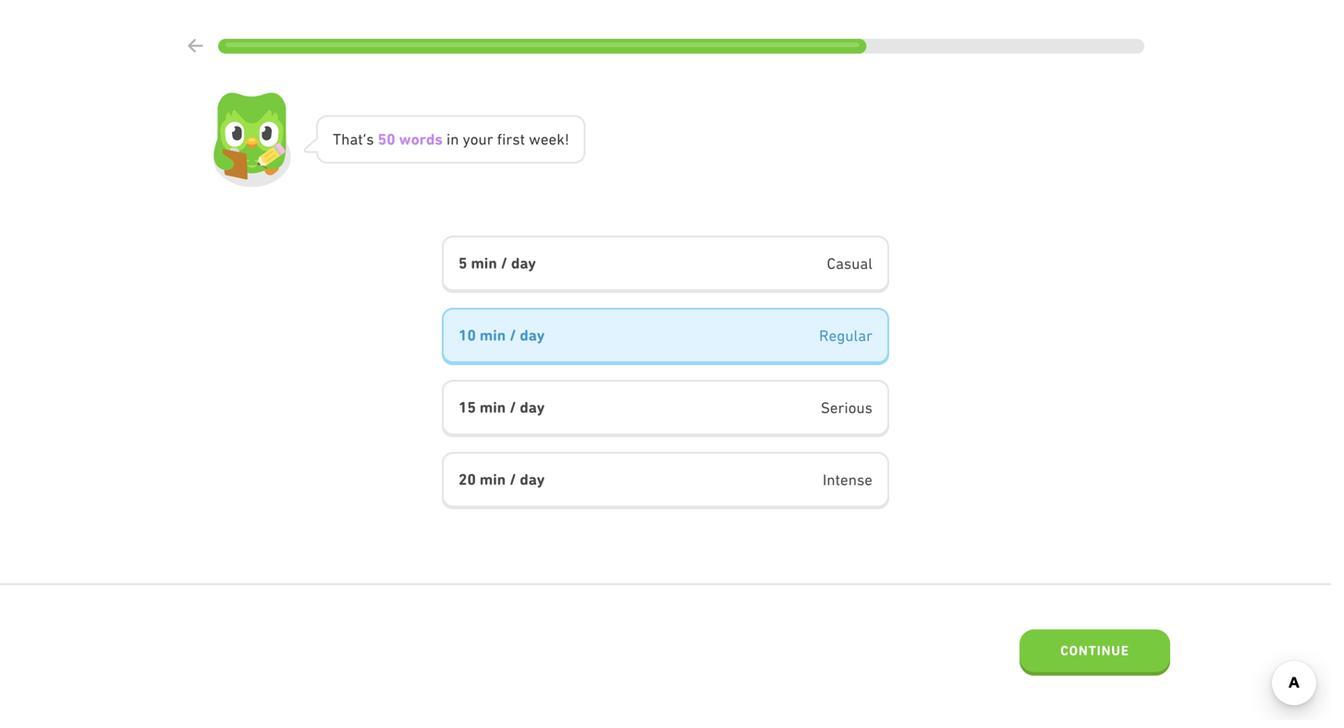 Task type: vqa. For each thing, say whether or not it's contained in the screenshot.
0
yes



Task type: locate. For each thing, give the bounding box(es) containing it.
s right a
[[366, 130, 374, 148]]

1 r from the left
[[419, 130, 426, 148]]

t right f
[[520, 130, 525, 148]]

2 t from the left
[[520, 130, 525, 148]]

20
[[459, 471, 476, 489]]

5 right '
[[378, 130, 387, 148]]

t
[[358, 130, 363, 148], [520, 130, 525, 148]]

2 horizontal spatial s
[[512, 130, 520, 148]]

1 horizontal spatial i
[[502, 130, 506, 148]]

None radio
[[442, 236, 889, 293], [442, 452, 889, 509], [442, 236, 889, 293], [442, 452, 889, 509]]

5 up 10
[[459, 254, 467, 272]]

w
[[399, 130, 411, 148], [529, 130, 541, 148]]

day
[[511, 254, 536, 272], [520, 326, 545, 344], [520, 398, 545, 416], [520, 471, 545, 489]]

0 vertical spatial 5
[[378, 130, 387, 148]]

s right f
[[512, 130, 520, 148]]

1 vertical spatial 5
[[459, 254, 467, 272]]

e left k
[[541, 130, 549, 148]]

1 horizontal spatial r
[[487, 130, 493, 148]]

progress bar
[[218, 39, 1145, 54]]

day for 10 min / day
[[520, 326, 545, 344]]

0 horizontal spatial i
[[447, 130, 450, 148]]

/
[[501, 254, 508, 272], [510, 326, 516, 344], [510, 398, 516, 416], [510, 471, 516, 489]]

day right 15
[[520, 398, 545, 416]]

i right d
[[447, 130, 450, 148]]

e
[[541, 130, 549, 148], [549, 130, 557, 148]]

1 horizontal spatial t
[[520, 130, 525, 148]]

'
[[363, 130, 366, 148]]

/ right 10
[[510, 326, 516, 344]]

h
[[341, 130, 350, 148]]

min
[[471, 254, 497, 272], [480, 326, 506, 344], [480, 398, 506, 416], [480, 471, 506, 489]]

min up 10
[[471, 254, 497, 272]]

y
[[463, 130, 470, 148]]

1 horizontal spatial w
[[529, 130, 541, 148]]

s left 'n'
[[435, 130, 443, 148]]

w left k
[[529, 130, 541, 148]]

0 horizontal spatial t
[[358, 130, 363, 148]]

o left d
[[411, 130, 419, 148]]

20 min / day
[[459, 471, 545, 489]]

0 horizontal spatial s
[[366, 130, 374, 148]]

d
[[426, 130, 435, 148]]

i right 'u'
[[502, 130, 506, 148]]

5
[[378, 130, 387, 148], [459, 254, 467, 272]]

1 horizontal spatial s
[[435, 130, 443, 148]]

1 t from the left
[[358, 130, 363, 148]]

f i r s t w e e k !
[[497, 130, 569, 148]]

r right f
[[506, 130, 512, 148]]

/ right 20
[[510, 471, 516, 489]]

None radio
[[442, 308, 889, 365], [442, 380, 889, 437], [442, 308, 889, 365], [442, 380, 889, 437]]

2 e from the left
[[549, 130, 557, 148]]

2 horizontal spatial r
[[506, 130, 512, 148]]

/ for 20 min / day
[[510, 471, 516, 489]]

day for 20 min / day
[[520, 471, 545, 489]]

1 horizontal spatial o
[[470, 130, 478, 148]]

intense
[[823, 471, 873, 489]]

s
[[366, 130, 374, 148], [435, 130, 443, 148], [512, 130, 520, 148]]

0 horizontal spatial 5
[[378, 130, 387, 148]]

/ up 10 min / day
[[501, 254, 508, 272]]

u
[[478, 130, 487, 148]]

5 for 5 min / day
[[459, 254, 467, 272]]

2 o from the left
[[470, 130, 478, 148]]

/ right 15
[[510, 398, 516, 416]]

day up 10 min / day
[[511, 254, 536, 272]]

0 horizontal spatial o
[[411, 130, 419, 148]]

min right 10
[[480, 326, 506, 344]]

r left f
[[487, 130, 493, 148]]

e left !
[[549, 130, 557, 148]]

t h a t ' s
[[333, 130, 374, 148]]

3 r from the left
[[506, 130, 512, 148]]

1 horizontal spatial 5
[[459, 254, 467, 272]]

day right 10
[[520, 326, 545, 344]]

w right 0
[[399, 130, 411, 148]]

min right 20
[[480, 471, 506, 489]]

0 horizontal spatial w
[[399, 130, 411, 148]]

1 i from the left
[[447, 130, 450, 148]]

!
[[565, 130, 569, 148]]

r right 0
[[419, 130, 426, 148]]

r
[[419, 130, 426, 148], [487, 130, 493, 148], [506, 130, 512, 148]]

day for 5 min / day
[[511, 254, 536, 272]]

day for 15 min / day
[[520, 398, 545, 416]]

day right 20
[[520, 471, 545, 489]]

min for 10
[[480, 326, 506, 344]]

t right h
[[358, 130, 363, 148]]

min right 15
[[480, 398, 506, 416]]

2 s from the left
[[435, 130, 443, 148]]

10
[[459, 326, 476, 344]]

i
[[447, 130, 450, 148], [502, 130, 506, 148]]

0 horizontal spatial r
[[419, 130, 426, 148]]

o right 'n'
[[470, 130, 478, 148]]

2 r from the left
[[487, 130, 493, 148]]

1 o from the left
[[411, 130, 419, 148]]

o
[[411, 130, 419, 148], [470, 130, 478, 148]]

15
[[459, 398, 476, 416]]



Task type: describe. For each thing, give the bounding box(es) containing it.
i n y o u r
[[447, 130, 493, 148]]

3 s from the left
[[512, 130, 520, 148]]

/ for 5 min / day
[[501, 254, 508, 272]]

r for o
[[419, 130, 426, 148]]

1 s from the left
[[366, 130, 374, 148]]

continue
[[1061, 643, 1130, 659]]

min for 20
[[480, 471, 506, 489]]

1 e from the left
[[541, 130, 549, 148]]

min for 15
[[480, 398, 506, 416]]

5 0
[[378, 130, 395, 148]]

0
[[387, 130, 395, 148]]

n
[[450, 130, 459, 148]]

serious
[[821, 399, 873, 416]]

w o r d s
[[399, 130, 443, 148]]

2 w from the left
[[529, 130, 541, 148]]

t
[[333, 130, 341, 148]]

casual
[[827, 255, 873, 272]]

f
[[497, 130, 502, 148]]

a
[[350, 130, 358, 148]]

min for 5
[[471, 254, 497, 272]]

10 min / day
[[459, 326, 545, 344]]

5 min / day
[[459, 254, 536, 272]]

r for i
[[506, 130, 512, 148]]

2 i from the left
[[502, 130, 506, 148]]

continue button
[[1020, 630, 1170, 676]]

/ for 15 min / day
[[510, 398, 516, 416]]

15 min / day
[[459, 398, 545, 416]]

k
[[557, 130, 565, 148]]

/ for 10 min / day
[[510, 326, 516, 344]]

1 w from the left
[[399, 130, 411, 148]]

5 for 5 0
[[378, 130, 387, 148]]

regular
[[819, 327, 873, 344]]



